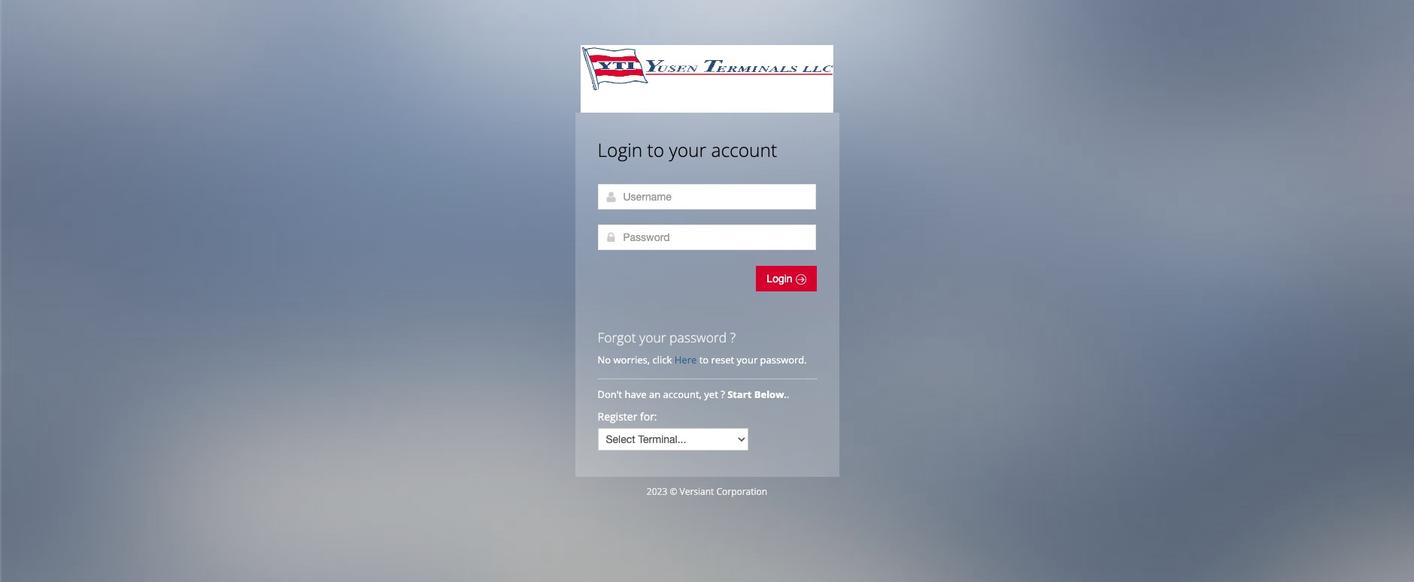 Task type: vqa. For each thing, say whether or not it's contained in the screenshot.
Y- "INBOND"
no



Task type: describe. For each thing, give the bounding box(es) containing it.
login button
[[756, 266, 816, 292]]

here
[[674, 354, 697, 367]]

account
[[711, 138, 777, 162]]

0 vertical spatial to
[[647, 138, 664, 162]]

register for:
[[598, 410, 657, 424]]

have
[[625, 388, 647, 402]]

2023 © versiant corporation
[[647, 486, 767, 499]]

click
[[652, 354, 672, 367]]

start
[[727, 388, 752, 402]]

user image
[[605, 191, 617, 203]]

no
[[598, 354, 611, 367]]

©
[[670, 486, 677, 499]]

don't
[[598, 388, 622, 402]]

Username text field
[[598, 184, 816, 210]]

password.
[[760, 354, 807, 367]]

forgot your password ? no worries, click here to reset your password.
[[598, 329, 807, 367]]

password
[[669, 329, 727, 347]]

login for login
[[767, 273, 795, 285]]

login to your account
[[598, 138, 777, 162]]

for:
[[640, 410, 657, 424]]

swapright image
[[795, 275, 806, 285]]

? inside the forgot your password ? no worries, click here to reset your password.
[[730, 329, 736, 347]]



Task type: locate. For each thing, give the bounding box(es) containing it.
don't have an account, yet ? start below. .
[[598, 388, 792, 402]]

forgot
[[598, 329, 636, 347]]

Password password field
[[598, 225, 816, 250]]

1 horizontal spatial to
[[699, 354, 709, 367]]

register
[[598, 410, 637, 424]]

0 vertical spatial login
[[598, 138, 642, 162]]

your right reset
[[737, 354, 758, 367]]

your up click
[[639, 329, 666, 347]]

2 vertical spatial your
[[737, 354, 758, 367]]

0 horizontal spatial to
[[647, 138, 664, 162]]

1 vertical spatial ?
[[721, 388, 725, 402]]

to up username text box
[[647, 138, 664, 162]]

to
[[647, 138, 664, 162], [699, 354, 709, 367]]

0 horizontal spatial login
[[598, 138, 642, 162]]

here link
[[674, 354, 697, 367]]

1 horizontal spatial your
[[669, 138, 706, 162]]

login inside button
[[767, 273, 795, 285]]

lock image
[[605, 232, 617, 244]]

an
[[649, 388, 660, 402]]

account,
[[663, 388, 702, 402]]

2023
[[647, 486, 667, 499]]

1 horizontal spatial login
[[767, 273, 795, 285]]

1 vertical spatial to
[[699, 354, 709, 367]]

corporation
[[716, 486, 767, 499]]

versiant
[[680, 486, 714, 499]]

1 horizontal spatial ?
[[730, 329, 736, 347]]

? up reset
[[730, 329, 736, 347]]

worries,
[[613, 354, 650, 367]]

1 vertical spatial login
[[767, 273, 795, 285]]

yet
[[704, 388, 718, 402]]

login for login to your account
[[598, 138, 642, 162]]

below.
[[754, 388, 787, 402]]

0 vertical spatial ?
[[730, 329, 736, 347]]

0 horizontal spatial ?
[[721, 388, 725, 402]]

to right here
[[699, 354, 709, 367]]

your up username text box
[[669, 138, 706, 162]]

.
[[787, 388, 789, 402]]

login
[[598, 138, 642, 162], [767, 273, 795, 285]]

your
[[669, 138, 706, 162], [639, 329, 666, 347], [737, 354, 758, 367]]

0 vertical spatial your
[[669, 138, 706, 162]]

0 horizontal spatial your
[[639, 329, 666, 347]]

?
[[730, 329, 736, 347], [721, 388, 725, 402]]

? right yet
[[721, 388, 725, 402]]

to inside the forgot your password ? no worries, click here to reset your password.
[[699, 354, 709, 367]]

2 horizontal spatial your
[[737, 354, 758, 367]]

reset
[[711, 354, 734, 367]]

1 vertical spatial your
[[639, 329, 666, 347]]



